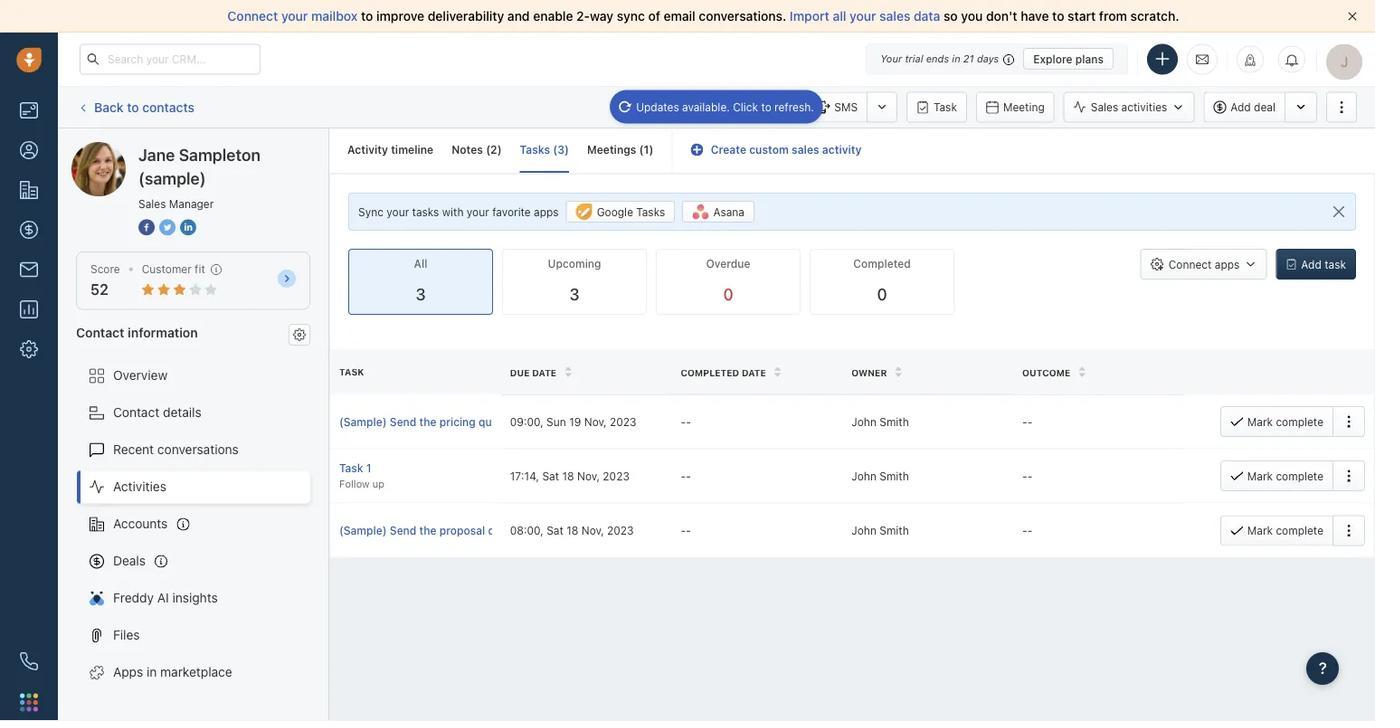 Task type: vqa. For each thing, say whether or not it's contained in the screenshot.


Task type: locate. For each thing, give the bounding box(es) containing it.
1 horizontal spatial tasks
[[637, 206, 666, 218]]

1 vertical spatial contact
[[113, 405, 160, 420]]

(sample) inside (sample) send the pricing quote 09:00, sun 19 nov, 2023
[[339, 416, 387, 428]]

sat for 17:14,
[[543, 470, 559, 483]]

1 vertical spatial smith
[[880, 470, 910, 483]]

2 mark complete from the top
[[1248, 470, 1324, 483]]

add for add deal
[[1231, 101, 1252, 114]]

2 mark from the top
[[1248, 470, 1274, 483]]

phone image
[[20, 653, 38, 671]]

0 vertical spatial (sample)
[[339, 416, 387, 428]]

( right meetings
[[640, 143, 644, 156]]

the inside (sample) send the pricing quote 09:00, sun 19 nov, 2023
[[420, 416, 437, 428]]

ends
[[927, 53, 950, 65]]

meetings
[[587, 143, 637, 156]]

1 vertical spatial 2023
[[603, 470, 630, 483]]

1 vertical spatial sales
[[792, 143, 820, 156]]

1 vertical spatial john smith
[[852, 470, 910, 483]]

data
[[914, 9, 941, 24]]

0 horizontal spatial in
[[147, 665, 157, 680]]

customer fit
[[142, 263, 205, 276]]

connect your mailbox to improve deliverability and enable 2-way sync of email conversations. import all your sales data so you don't have to start from scratch.
[[228, 9, 1180, 24]]

0 vertical spatial mark
[[1248, 416, 1274, 428]]

connect for connect apps
[[1169, 258, 1213, 271]]

1 0 from the left
[[724, 285, 734, 304]]

08:00, sat 18 nov, 2023
[[510, 524, 634, 537]]

sampleton up manager
[[179, 145, 261, 164]]

3 mark complete button from the top
[[1221, 515, 1333, 546]]

tasks right 2
[[520, 143, 550, 156]]

1 horizontal spatial sales
[[1091, 101, 1119, 114]]

2 send from the top
[[390, 524, 417, 537]]

1 horizontal spatial (
[[553, 143, 558, 156]]

2 smith from the top
[[880, 470, 910, 483]]

phone element
[[11, 644, 47, 680]]

0 vertical spatial 18
[[563, 470, 575, 483]]

pricing
[[440, 416, 476, 428]]

18 for 17:14,
[[563, 470, 575, 483]]

connect
[[228, 9, 278, 24], [1169, 258, 1213, 271]]

add left deal
[[1231, 101, 1252, 114]]

0 vertical spatial apps
[[534, 206, 559, 218]]

0 vertical spatial mark complete
[[1248, 416, 1324, 428]]

0 horizontal spatial 3
[[416, 285, 426, 304]]

0 vertical spatial connect
[[228, 9, 278, 24]]

0 down overdue
[[724, 285, 734, 304]]

contact down "52"
[[76, 325, 125, 340]]

1 horizontal spatial jane
[[139, 145, 175, 164]]

apps
[[534, 206, 559, 218], [1216, 258, 1241, 271]]

2 vertical spatial complete
[[1277, 524, 1324, 537]]

jane sampleton (sample) up manager
[[139, 145, 261, 188]]

0 vertical spatial 2023
[[610, 416, 637, 428]]

0 horizontal spatial connect
[[228, 9, 278, 24]]

1 vertical spatial complete
[[1277, 470, 1324, 483]]

2 (sample) from the top
[[339, 524, 387, 537]]

0 vertical spatial 1
[[644, 143, 650, 156]]

freddy
[[113, 591, 154, 606]]

(
[[486, 143, 491, 156], [553, 143, 558, 156], [640, 143, 644, 156]]

meeting
[[1004, 101, 1045, 114]]

nov, down 17:14, sat 18 nov, 2023
[[582, 524, 604, 537]]

2 vertical spatial smith
[[880, 524, 910, 537]]

0 vertical spatial add
[[1231, 101, 1252, 114]]

click
[[733, 100, 759, 113]]

0 vertical spatial sales
[[1091, 101, 1119, 114]]

explore plans link
[[1024, 48, 1114, 70]]

0 horizontal spatial jane
[[108, 142, 136, 157]]

sales
[[1091, 101, 1119, 114], [139, 197, 166, 210]]

sync
[[358, 206, 384, 218]]

sat
[[543, 470, 559, 483], [547, 524, 564, 537]]

2 vertical spatial nov,
[[582, 524, 604, 537]]

) for notes ( 2 )
[[498, 143, 502, 156]]

(sample) down follow
[[339, 524, 387, 537]]

)
[[498, 143, 502, 156], [565, 143, 569, 156], [650, 143, 654, 156]]

1
[[644, 143, 650, 156], [366, 462, 372, 474]]

john smith for 17:14, sat 18 nov, 2023
[[852, 470, 910, 483]]

1 vertical spatial connect
[[1169, 258, 1213, 271]]

0 vertical spatial john
[[852, 416, 877, 428]]

2 ( from the left
[[553, 143, 558, 156]]

jane sampleton (sample)
[[108, 142, 256, 157], [139, 145, 261, 188]]

your
[[881, 53, 903, 65]]

your right the with
[[467, 206, 490, 218]]

1 vertical spatial nov,
[[578, 470, 600, 483]]

1 horizontal spatial connect
[[1169, 258, 1213, 271]]

1 vertical spatial (sample)
[[339, 524, 387, 537]]

(sample) up sales manager
[[139, 168, 206, 188]]

1 vertical spatial 1
[[366, 462, 372, 474]]

send for pricing
[[390, 416, 417, 428]]

task inside button
[[934, 101, 958, 114]]

timeline
[[391, 143, 434, 156]]

2 horizontal spatial 3
[[570, 285, 580, 304]]

0 for overdue
[[724, 285, 734, 304]]

08:00,
[[510, 524, 544, 537]]

contact
[[76, 325, 125, 340], [113, 405, 160, 420]]

--
[[681, 416, 691, 428], [1023, 416, 1033, 428], [681, 470, 691, 483], [1023, 470, 1033, 483], [681, 524, 691, 537], [1023, 524, 1033, 537]]

1 (sample) from the top
[[339, 416, 387, 428]]

0 horizontal spatial )
[[498, 143, 502, 156]]

3 complete from the top
[[1277, 524, 1324, 537]]

to right back
[[127, 99, 139, 114]]

2023 up 08:00, sat 18 nov, 2023
[[603, 470, 630, 483]]

1 send from the top
[[390, 416, 417, 428]]

1 vertical spatial 18
[[567, 524, 579, 537]]

1 ( from the left
[[486, 143, 491, 156]]

3 mark complete from the top
[[1248, 524, 1324, 537]]

1 horizontal spatial date
[[742, 367, 767, 378]]

sampleton
[[139, 142, 202, 157], [179, 145, 261, 164]]

meeting button
[[977, 92, 1055, 123]]

send inside (sample) send the pricing quote 09:00, sun 19 nov, 2023
[[390, 416, 417, 428]]

available.
[[683, 100, 730, 113]]

nov, for 08:00, sat 18 nov, 2023
[[582, 524, 604, 537]]

sat right "17:14,"
[[543, 470, 559, 483]]

-
[[681, 416, 686, 428], [686, 416, 691, 428], [1023, 416, 1028, 428], [1028, 416, 1033, 428], [681, 470, 686, 483], [686, 470, 691, 483], [1023, 470, 1028, 483], [1028, 470, 1033, 483], [681, 524, 686, 537], [686, 524, 691, 537], [1023, 524, 1028, 537], [1028, 524, 1033, 537]]

0 horizontal spatial sales
[[139, 197, 166, 210]]

0 horizontal spatial completed
[[681, 367, 740, 378]]

john for 08:00, sat 18 nov, 2023
[[852, 524, 877, 537]]

apps right favorite
[[534, 206, 559, 218]]

sales left "data"
[[880, 9, 911, 24]]

2 complete from the top
[[1277, 470, 1324, 483]]

1 vertical spatial john
[[852, 470, 877, 483]]

(sample) up "task 1 follow up"
[[339, 416, 387, 428]]

0 vertical spatial smith
[[880, 416, 910, 428]]

apps
[[113, 665, 143, 680]]

jane down back
[[108, 142, 136, 157]]

1 vertical spatial send
[[390, 524, 417, 537]]

2 vertical spatial 2023
[[607, 524, 634, 537]]

your
[[282, 9, 308, 24], [850, 9, 877, 24], [387, 206, 409, 218], [467, 206, 490, 218]]

0 vertical spatial (sample)
[[205, 142, 256, 157]]

1 mark complete from the top
[[1248, 416, 1324, 428]]

0 vertical spatial contact
[[76, 325, 125, 340]]

the left pricing
[[420, 416, 437, 428]]

connect apps button
[[1141, 249, 1268, 280], [1141, 249, 1268, 280]]

favorite
[[493, 206, 531, 218]]

3 left meetings
[[558, 143, 565, 156]]

in right apps
[[147, 665, 157, 680]]

(sample) up manager
[[205, 142, 256, 157]]

task
[[934, 101, 958, 114], [339, 367, 364, 377], [339, 462, 364, 474]]

) right meetings
[[650, 143, 654, 156]]

2 vertical spatial john
[[852, 524, 877, 537]]

due
[[510, 367, 530, 378]]

3 ) from the left
[[650, 143, 654, 156]]

1 vertical spatial mark complete
[[1248, 470, 1324, 483]]

1 the from the top
[[420, 416, 437, 428]]

0 horizontal spatial 0
[[724, 285, 734, 304]]

1 vertical spatial mark
[[1248, 470, 1274, 483]]

sales left activity
[[792, 143, 820, 156]]

completed for completed date
[[681, 367, 740, 378]]

1 ) from the left
[[498, 143, 502, 156]]

2 ) from the left
[[565, 143, 569, 156]]

0 vertical spatial completed
[[854, 258, 911, 270]]

1 vertical spatial (sample)
[[139, 168, 206, 188]]

(sample)
[[339, 416, 387, 428], [339, 524, 387, 537]]

0 vertical spatial task
[[934, 101, 958, 114]]

sales up facebook circled image
[[139, 197, 166, 210]]

1 vertical spatial add
[[1302, 258, 1322, 271]]

jane down the contacts
[[139, 145, 175, 164]]

email image
[[1197, 52, 1209, 67]]

send for proposal
[[390, 524, 417, 537]]

john smith
[[852, 416, 910, 428], [852, 470, 910, 483], [852, 524, 910, 537]]

1 vertical spatial sales
[[139, 197, 166, 210]]

1 right meetings
[[644, 143, 650, 156]]

activities
[[113, 479, 167, 494]]

tasks right google on the top left of the page
[[637, 206, 666, 218]]

) left meetings
[[565, 143, 569, 156]]

1 horizontal spatial in
[[953, 53, 961, 65]]

2023 for 08:00, sat 18 nov, 2023
[[607, 524, 634, 537]]

connect apps
[[1169, 258, 1241, 271]]

0 horizontal spatial (
[[486, 143, 491, 156]]

2 vertical spatial mark
[[1248, 524, 1274, 537]]

(sample) send the pricing quote link
[[339, 414, 509, 430]]

2023 down 17:14, sat 18 nov, 2023
[[607, 524, 634, 537]]

3 smith from the top
[[880, 524, 910, 537]]

0 horizontal spatial add
[[1231, 101, 1252, 114]]

send left proposal
[[390, 524, 417, 537]]

) for tasks ( 3 )
[[565, 143, 569, 156]]

0 vertical spatial send
[[390, 416, 417, 428]]

3
[[558, 143, 565, 156], [416, 285, 426, 304], [570, 285, 580, 304]]

owner
[[852, 367, 888, 378]]

apps left "add task" button
[[1216, 258, 1241, 271]]

send up task 1 link
[[390, 416, 417, 428]]

3 john smith from the top
[[852, 524, 910, 537]]

3 mark from the top
[[1248, 524, 1274, 537]]

sales activities button
[[1064, 92, 1204, 123], [1064, 92, 1195, 123]]

sales left activities
[[1091, 101, 1119, 114]]

1 vertical spatial the
[[420, 524, 437, 537]]

tasks
[[412, 206, 439, 218]]

date
[[532, 367, 557, 378], [742, 367, 767, 378]]

contact for contact information
[[76, 325, 125, 340]]

the left proposal
[[420, 524, 437, 537]]

1 up follow
[[366, 462, 372, 474]]

0 vertical spatial complete
[[1277, 416, 1324, 428]]

activity
[[348, 143, 388, 156]]

2 vertical spatial mark complete
[[1248, 524, 1324, 537]]

mark
[[1248, 416, 1274, 428], [1248, 470, 1274, 483], [1248, 524, 1274, 537]]

2 john from the top
[[852, 470, 877, 483]]

2 horizontal spatial (
[[640, 143, 644, 156]]

2 vertical spatial mark complete button
[[1221, 515, 1333, 546]]

1 john from the top
[[852, 416, 877, 428]]

0 horizontal spatial date
[[532, 367, 557, 378]]

3 down upcoming
[[570, 285, 580, 304]]

Search your CRM... text field
[[80, 44, 261, 75]]

to right call
[[762, 100, 772, 113]]

jane
[[108, 142, 136, 157], [139, 145, 175, 164]]

in left 21
[[953, 53, 961, 65]]

( for 3
[[553, 143, 558, 156]]

2 the from the top
[[420, 524, 437, 537]]

2 john smith from the top
[[852, 470, 910, 483]]

contact up recent
[[113, 405, 160, 420]]

1 vertical spatial completed
[[681, 367, 740, 378]]

( for 1
[[640, 143, 644, 156]]

smith for 17:14, sat 18 nov, 2023
[[880, 470, 910, 483]]

1 vertical spatial mark complete button
[[1221, 461, 1333, 492]]

3 john from the top
[[852, 524, 877, 537]]

task down your trial ends in 21 days
[[934, 101, 958, 114]]

notes
[[452, 143, 483, 156]]

1 date from the left
[[532, 367, 557, 378]]

mark complete button for 17:14, sat 18 nov, 2023
[[1221, 461, 1333, 492]]

0 vertical spatial sales
[[880, 9, 911, 24]]

0 vertical spatial sat
[[543, 470, 559, 483]]

create
[[711, 143, 747, 156]]

2 vertical spatial task
[[339, 462, 364, 474]]

notes ( 2 )
[[452, 143, 502, 156]]

( right the notes
[[486, 143, 491, 156]]

facebook circled image
[[139, 217, 155, 237]]

updates available. click to refresh.
[[637, 100, 815, 113]]

0 vertical spatial mark complete button
[[1221, 407, 1333, 437]]

nov, right 19
[[585, 416, 607, 428]]

0 up owner on the bottom
[[878, 285, 888, 304]]

sat right 08:00,
[[547, 524, 564, 537]]

( left meetings
[[553, 143, 558, 156]]

1 john smith from the top
[[852, 416, 910, 428]]

3 down all
[[416, 285, 426, 304]]

activity timeline
[[348, 143, 434, 156]]

0 vertical spatial in
[[953, 53, 961, 65]]

sales activities
[[1091, 101, 1168, 114]]

your right all
[[850, 9, 877, 24]]

0 vertical spatial john smith
[[852, 416, 910, 428]]

09:00,
[[510, 416, 544, 428]]

jane inside jane sampleton (sample)
[[139, 145, 175, 164]]

2 horizontal spatial )
[[650, 143, 654, 156]]

2 vertical spatial john smith
[[852, 524, 910, 537]]

your left mailbox
[[282, 9, 308, 24]]

0 horizontal spatial sales
[[792, 143, 820, 156]]

18 right "17:14,"
[[563, 470, 575, 483]]

john smith for 08:00, sat 18 nov, 2023
[[852, 524, 910, 537]]

17:14,
[[510, 470, 540, 483]]

0 vertical spatial tasks
[[520, 143, 550, 156]]

task
[[1325, 258, 1347, 271]]

2 0 from the left
[[878, 285, 888, 304]]

1 horizontal spatial 0
[[878, 285, 888, 304]]

0 vertical spatial the
[[420, 416, 437, 428]]

1 vertical spatial tasks
[[637, 206, 666, 218]]

completed date
[[681, 367, 767, 378]]

1 horizontal spatial 1
[[644, 143, 650, 156]]

52
[[91, 281, 108, 298]]

18 right 08:00,
[[567, 524, 579, 537]]

3 ( from the left
[[640, 143, 644, 156]]

0
[[724, 285, 734, 304], [878, 285, 888, 304]]

task up follow
[[339, 462, 364, 474]]

deliverability
[[428, 9, 504, 24]]

the
[[420, 416, 437, 428], [420, 524, 437, 537]]

1 vertical spatial sat
[[547, 524, 564, 537]]

1 horizontal spatial apps
[[1216, 258, 1241, 271]]

1 horizontal spatial add
[[1302, 258, 1322, 271]]

0 vertical spatial nov,
[[585, 416, 607, 428]]

(sample) for (sample) send the proposal document
[[339, 524, 387, 537]]

2 date from the left
[[742, 367, 767, 378]]

nov, down 19
[[578, 470, 600, 483]]

activities
[[1122, 101, 1168, 114]]

task up (sample) send the pricing quote link
[[339, 367, 364, 377]]

sales
[[880, 9, 911, 24], [792, 143, 820, 156]]

john for 17:14, sat 18 nov, 2023
[[852, 470, 877, 483]]

2023 right 19
[[610, 416, 637, 428]]

1 horizontal spatial )
[[565, 143, 569, 156]]

add left task
[[1302, 258, 1322, 271]]

mark complete for 08:00, sat 18 nov, 2023
[[1248, 524, 1324, 537]]

freddy ai insights
[[113, 591, 218, 606]]

mark complete button
[[1221, 407, 1333, 437], [1221, 461, 1333, 492], [1221, 515, 1333, 546]]

mark for 08:00, sat 18 nov, 2023
[[1248, 524, 1274, 537]]

) right the notes
[[498, 143, 502, 156]]

2 mark complete button from the top
[[1221, 461, 1333, 492]]

52 button
[[91, 281, 108, 298]]

send inside the (sample) send the proposal document link
[[390, 524, 417, 537]]

0 horizontal spatial 1
[[366, 462, 372, 474]]

import all your sales data link
[[790, 9, 944, 24]]

import
[[790, 9, 830, 24]]

1 horizontal spatial completed
[[854, 258, 911, 270]]

1 mark from the top
[[1248, 416, 1274, 428]]



Task type: describe. For each thing, give the bounding box(es) containing it.
nov, inside (sample) send the pricing quote 09:00, sun 19 nov, 2023
[[585, 416, 607, 428]]

mark for 17:14, sat 18 nov, 2023
[[1248, 470, 1274, 483]]

due date
[[510, 367, 557, 378]]

freshworks switcher image
[[20, 694, 38, 712]]

task button
[[907, 92, 968, 123]]

start
[[1068, 9, 1096, 24]]

smith for 08:00, sat 18 nov, 2023
[[880, 524, 910, 537]]

files
[[113, 628, 140, 643]]

explore
[[1034, 53, 1073, 65]]

0 horizontal spatial apps
[[534, 206, 559, 218]]

task inside "task 1 follow up"
[[339, 462, 364, 474]]

customer
[[142, 263, 192, 276]]

conversations.
[[699, 9, 787, 24]]

asana button
[[683, 201, 755, 223]]

18 for 08:00,
[[567, 524, 579, 537]]

19
[[570, 416, 581, 428]]

outcome
[[1023, 367, 1071, 378]]

email
[[664, 9, 696, 24]]

sms
[[835, 101, 858, 114]]

complete for 17:14, sat 18 nov, 2023
[[1277, 470, 1324, 483]]

back to contacts
[[94, 99, 195, 114]]

1 horizontal spatial sales
[[880, 9, 911, 24]]

proposal
[[440, 524, 485, 537]]

contacts
[[142, 99, 195, 114]]

don't
[[987, 9, 1018, 24]]

21
[[964, 53, 975, 65]]

explore plans
[[1034, 53, 1104, 65]]

(sample) for (sample) send the pricing quote 09:00, sun 19 nov, 2023
[[339, 416, 387, 428]]

upcoming
[[548, 258, 602, 270]]

insights
[[172, 591, 218, 606]]

your right sync at the left
[[387, 206, 409, 218]]

all
[[833, 9, 847, 24]]

1 mark complete button from the top
[[1221, 407, 1333, 437]]

1 inside "task 1 follow up"
[[366, 462, 372, 474]]

sms button
[[808, 92, 867, 123]]

details
[[163, 405, 202, 420]]

custom
[[750, 143, 789, 156]]

to left start
[[1053, 9, 1065, 24]]

mark complete for 17:14, sat 18 nov, 2023
[[1248, 470, 1324, 483]]

overview
[[113, 368, 168, 383]]

complete for 08:00, sat 18 nov, 2023
[[1277, 524, 1324, 537]]

you
[[962, 9, 983, 24]]

contact information
[[76, 325, 198, 340]]

jane sampleton (sample) down the contacts
[[108, 142, 256, 157]]

2023 inside (sample) send the pricing quote 09:00, sun 19 nov, 2023
[[610, 416, 637, 428]]

sampleton down the contacts
[[139, 142, 202, 157]]

tasks inside button
[[637, 206, 666, 218]]

quote
[[479, 416, 509, 428]]

task 1 follow up
[[339, 462, 385, 490]]

google tasks
[[597, 206, 666, 218]]

close image
[[1349, 12, 1358, 21]]

2023 for 17:14, sat 18 nov, 2023
[[603, 470, 630, 483]]

1 horizontal spatial 3
[[558, 143, 565, 156]]

fit
[[195, 263, 205, 276]]

2
[[491, 143, 498, 156]]

1 smith from the top
[[880, 416, 910, 428]]

add for add task
[[1302, 258, 1322, 271]]

add deal
[[1231, 101, 1276, 114]]

tasks ( 3 )
[[520, 143, 569, 156]]

meetings ( 1 )
[[587, 143, 654, 156]]

sales for sales activities
[[1091, 101, 1119, 114]]

(sample) send the proposal document link
[[339, 523, 541, 539]]

date for completed date
[[742, 367, 767, 378]]

follow
[[339, 479, 370, 490]]

score 52
[[91, 263, 120, 298]]

mailbox
[[311, 9, 358, 24]]

refresh.
[[775, 100, 815, 113]]

google
[[597, 206, 634, 218]]

task 1 link
[[339, 460, 492, 476]]

all
[[414, 258, 428, 270]]

deal
[[1255, 101, 1276, 114]]

mark complete button for 08:00, sat 18 nov, 2023
[[1221, 515, 1333, 546]]

so
[[944, 9, 958, 24]]

add deal button
[[1204, 92, 1285, 123]]

back
[[94, 99, 124, 114]]

nov, for 17:14, sat 18 nov, 2023
[[578, 470, 600, 483]]

sales for sales manager
[[139, 197, 166, 210]]

3 for upcoming
[[570, 285, 580, 304]]

linkedin circled image
[[180, 217, 196, 237]]

improve
[[377, 9, 425, 24]]

0 horizontal spatial tasks
[[520, 143, 550, 156]]

date for due date
[[532, 367, 557, 378]]

1 complete from the top
[[1277, 416, 1324, 428]]

up
[[373, 479, 385, 490]]

contact details
[[113, 405, 202, 420]]

the for proposal
[[420, 524, 437, 537]]

(sample) send the proposal document
[[339, 524, 541, 537]]

( for 2
[[486, 143, 491, 156]]

sync your tasks with your favorite apps
[[358, 206, 559, 218]]

marketplace
[[160, 665, 232, 680]]

call
[[740, 101, 759, 114]]

add task
[[1302, 258, 1347, 271]]

0 for completed
[[878, 285, 888, 304]]

connect for connect your mailbox to improve deliverability and enable 2-way sync of email conversations. import all your sales data so you don't have to start from scratch.
[[228, 9, 278, 24]]

email
[[666, 101, 693, 114]]

with
[[442, 206, 464, 218]]

to right mailbox
[[361, 9, 373, 24]]

3 for all
[[416, 285, 426, 304]]

google tasks button
[[566, 201, 676, 223]]

the for pricing
[[420, 416, 437, 428]]

twitter circled image
[[159, 217, 176, 237]]

scratch.
[[1131, 9, 1180, 24]]

create custom sales activity link
[[691, 143, 862, 156]]

days
[[978, 53, 1000, 65]]

sat for 08:00,
[[547, 524, 564, 537]]

email button
[[639, 92, 703, 123]]

completed for completed
[[854, 258, 911, 270]]

contact for contact details
[[113, 405, 160, 420]]

sampleton inside jane sampleton (sample)
[[179, 145, 261, 164]]

17:14, sat 18 nov, 2023
[[510, 470, 630, 483]]

1 vertical spatial apps
[[1216, 258, 1241, 271]]

2-
[[577, 9, 590, 24]]

activity
[[823, 143, 862, 156]]

mng settings image
[[293, 328, 306, 341]]

way
[[590, 9, 614, 24]]

1 vertical spatial task
[[339, 367, 364, 377]]

enable
[[533, 9, 573, 24]]

add task button
[[1277, 249, 1357, 280]]

manager
[[169, 197, 214, 210]]

1 vertical spatial in
[[147, 665, 157, 680]]

ai
[[157, 591, 169, 606]]

connect your mailbox link
[[228, 9, 361, 24]]

of
[[649, 9, 661, 24]]

trial
[[906, 53, 924, 65]]

) for meetings ( 1 )
[[650, 143, 654, 156]]

information
[[128, 325, 198, 340]]

plans
[[1076, 53, 1104, 65]]

accounts
[[113, 516, 168, 531]]

overdue
[[706, 258, 751, 270]]

recent conversations
[[113, 442, 239, 457]]

asana
[[714, 206, 745, 218]]



